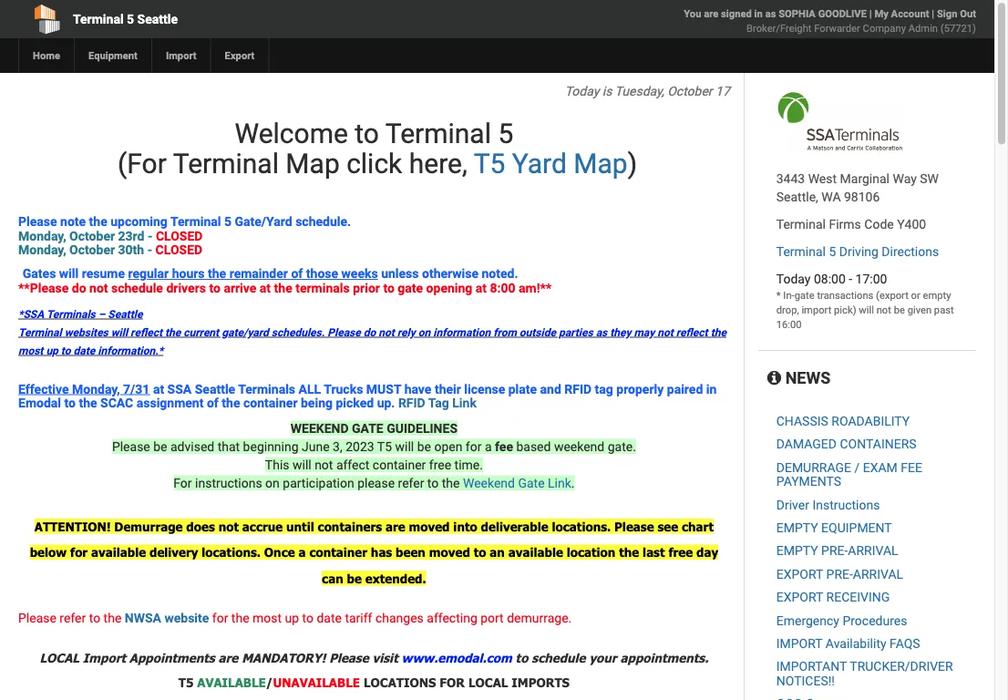 Task type: vqa. For each thing, say whether or not it's contained in the screenshot.
Tideworks to the right
no



Task type: locate. For each thing, give the bounding box(es) containing it.
1 horizontal spatial date
[[317, 611, 342, 626]]

terminal firms code y400
[[777, 217, 927, 232]]

0 vertical spatial in
[[755, 8, 763, 20]]

0 horizontal spatial today
[[565, 83, 600, 99]]

0 vertical spatial for
[[466, 439, 482, 454]]

1 horizontal spatial locations.
[[552, 519, 611, 534]]

1 vertical spatial refer
[[60, 611, 86, 626]]

2 | from the left
[[932, 8, 935, 20]]

sw
[[921, 171, 939, 186]]

1 horizontal spatial a
[[485, 439, 492, 454]]

0 horizontal spatial schedule
[[111, 281, 163, 296]]

0 vertical spatial /
[[855, 460, 860, 475]]

0 horizontal spatial gate
[[398, 281, 423, 296]]

1 horizontal spatial for
[[212, 611, 228, 626]]

free down open
[[429, 458, 452, 473]]

admin
[[909, 22, 939, 34]]

noted.
[[482, 267, 519, 282]]

the left 16:00
[[711, 326, 727, 339]]

to left nwsa
[[89, 611, 100, 626]]

| left the sign
[[932, 8, 935, 20]]

1 horizontal spatial refer
[[398, 476, 425, 491]]

import
[[166, 50, 197, 62], [83, 651, 126, 666]]

in right paired
[[707, 382, 717, 397]]

0 vertical spatial refer
[[398, 476, 425, 491]]

paired
[[667, 382, 704, 397]]

not up –
[[89, 281, 108, 296]]

date inside the *ssa terminals – seattle terminal websites will reflect the current gate/yard schedules. please do not rely on information from outside parties as they may not reflect the most up to date information.*
[[73, 344, 95, 357]]

will
[[59, 267, 79, 282], [859, 304, 875, 316], [111, 326, 128, 339], [395, 439, 414, 454], [293, 458, 312, 473]]

0 vertical spatial import
[[166, 50, 197, 62]]

5 right the here,
[[498, 117, 514, 150]]

1 vertical spatial moved
[[429, 545, 470, 560]]

0 horizontal spatial most
[[18, 344, 43, 357]]

t5 down appointments
[[179, 675, 194, 690]]

t5 inside weekend gate guidelines please be advised that beginning june 3, 2023 t5 will be open for a fee based weekend gate. this will not affect container free time. for instructions on participation please refer to the weekend gate link .
[[377, 439, 392, 454]]

1 horizontal spatial available
[[509, 545, 564, 560]]

sign out link
[[938, 8, 977, 20]]

1 horizontal spatial free
[[669, 545, 693, 560]]

t5 available / unavailable locations for local imports
[[179, 675, 570, 690]]

nwsa website link
[[125, 611, 209, 626]]

october
[[668, 83, 713, 99], [69, 228, 115, 243], [69, 242, 115, 257]]

2 horizontal spatial for
[[466, 439, 482, 454]]

refer left nwsa
[[60, 611, 86, 626]]

up up 'effective'
[[46, 344, 58, 357]]

emodal
[[18, 396, 61, 411]]

to down open
[[428, 476, 439, 491]]

most down '*ssa' at the top left of the page
[[18, 344, 43, 357]]

1 vertical spatial export
[[777, 590, 824, 605]]

do right **please
[[72, 281, 86, 296]]

1 vertical spatial container
[[373, 458, 426, 473]]

1 vertical spatial terminals
[[238, 382, 296, 397]]

are up 'has'
[[386, 519, 406, 534]]

0 horizontal spatial container
[[244, 396, 298, 411]]

please refer to the nwsa website for the most up to date tariff changes affecting port demurrage.
[[18, 611, 572, 626]]

locations
[[364, 675, 436, 690]]

be
[[894, 304, 906, 316], [153, 439, 167, 454], [417, 439, 431, 454], [347, 571, 362, 586]]

those
[[306, 267, 338, 282]]

2 horizontal spatial t5
[[474, 147, 506, 180]]

0 horizontal spatial for
[[70, 545, 88, 560]]

are right you
[[704, 8, 719, 20]]

as left they
[[596, 326, 608, 339]]

1 vertical spatial for
[[70, 545, 88, 560]]

0 horizontal spatial available
[[91, 545, 146, 560]]

link right gate
[[548, 476, 572, 491]]

of inside at ssa seattle terminals all trucks must have their license plate and rfid tag properly paired in emodal to the scac assignment of the container being picked up.
[[207, 396, 219, 411]]

moved down into
[[429, 545, 470, 560]]

0 horizontal spatial at
[[153, 382, 164, 397]]

1 horizontal spatial /
[[855, 460, 860, 475]]

)
[[628, 147, 638, 180]]

/ inside chassis roadability damaged containers demurrage / exam fee payments driver instructions empty equipment empty pre-arrival export pre-arrival export receiving emergency procedures import availability faqs important trucker/driver notices!!
[[855, 460, 860, 475]]

1 | from the left
[[870, 8, 873, 20]]

assignment
[[137, 396, 204, 411]]

seattle
[[137, 11, 178, 26], [108, 308, 143, 321], [195, 382, 235, 397]]

be inside today                                                                                                                                                                                                                                                                                                                                                                                                                                                                                                                                                                                                                                                                                                           08:00 - 17:00 * in-gate transactions (export or empty drop, import pick) will not be given past 16:00
[[894, 304, 906, 316]]

a right 'once'
[[299, 545, 306, 560]]

in right signed
[[755, 8, 763, 20]]

are inside you are signed in as sophia goodlive | my account | sign out broker/freight forwarder company admin (57721)
[[704, 8, 719, 20]]

guidelines
[[387, 421, 458, 436]]

at right the arrive
[[260, 281, 271, 296]]

schedule down 30th
[[111, 281, 163, 296]]

refer inside weekend gate guidelines please be advised that beginning june 3, 2023 t5 will be open for a fee based weekend gate. this will not affect container free time. for instructions on participation please refer to the weekend gate link .
[[398, 476, 425, 491]]

instructions
[[195, 476, 262, 491]]

0 vertical spatial free
[[429, 458, 452, 473]]

accrue
[[243, 519, 283, 534]]

for
[[440, 675, 465, 690]]

for down attention! on the bottom of the page
[[70, 545, 88, 560]]

reflect up information.* on the left of page
[[131, 326, 162, 339]]

of right ssa
[[207, 396, 219, 411]]

/
[[855, 460, 860, 475], [266, 675, 273, 690]]

please inside "please note the upcoming terminal 5 gate/yard schedule. monday, october 23rd - closed monday, october 30th - closed"
[[18, 214, 57, 229]]

trucker/driver
[[850, 660, 954, 675]]

1 vertical spatial a
[[299, 545, 306, 560]]

1 horizontal spatial map
[[574, 147, 628, 180]]

0 horizontal spatial /
[[266, 675, 273, 690]]

map up schedule.
[[286, 147, 340, 180]]

picked
[[336, 396, 374, 411]]

ssa
[[167, 382, 192, 397]]

1 horizontal spatial at
[[260, 281, 271, 296]]

t5
[[474, 147, 506, 180], [377, 439, 392, 454], [179, 675, 194, 690]]

seattle up import link
[[137, 11, 178, 26]]

0 vertical spatial do
[[72, 281, 86, 296]]

for up time.
[[466, 439, 482, 454]]

pre-
[[822, 544, 849, 559], [827, 567, 854, 582]]

t5 right 2023
[[377, 439, 392, 454]]

the inside "please note the upcoming terminal 5 gate/yard schedule. monday, october 23rd - closed monday, october 30th - closed"
[[89, 214, 107, 229]]

attention! demurrage does not accrue until containers are moved into deliverable locations. please see chart below for available delivery locations. once a container has been moved to an available location the last free day can be extended.
[[30, 519, 719, 586]]

not down (export
[[877, 304, 892, 316]]

7/31
[[123, 382, 150, 397]]

the right note
[[89, 214, 107, 229]]

0 vertical spatial as
[[766, 8, 777, 20]]

the down time.
[[442, 476, 460, 491]]

5 inside welcome to terminal 5 (for terminal map click here, t5 yard map )
[[498, 117, 514, 150]]

below
[[30, 545, 67, 560]]

at
[[260, 281, 271, 296], [476, 281, 487, 296], [153, 382, 164, 397]]

import link
[[151, 38, 210, 73]]

do inside the *ssa terminals – seattle terminal websites will reflect the current gate/yard schedules. please do not rely on information from outside parties as they may not reflect the most up to date information.*
[[364, 326, 376, 339]]

the up that
[[222, 396, 240, 411]]

to inside the *ssa terminals – seattle terminal websites will reflect the current gate/yard schedules. please do not rely on information from outside parties as they may not reflect the most up to date information.*
[[61, 344, 71, 357]]

available
[[197, 675, 266, 690]]

gate inside today                                                                                                                                                                                                                                                                                                                                                                                                                                                                                                                                                                                                                                                                                                           08:00 - 17:00 * in-gate transactions (export or empty drop, import pick) will not be given past 16:00
[[795, 290, 815, 301]]

0 vertical spatial most
[[18, 344, 43, 357]]

available down demurrage
[[91, 545, 146, 560]]

1 horizontal spatial local
[[469, 675, 508, 690]]

0 vertical spatial schedule
[[111, 281, 163, 296]]

0 vertical spatial of
[[291, 267, 303, 282]]

1 vertical spatial on
[[266, 476, 280, 491]]

0 horizontal spatial on
[[266, 476, 280, 491]]

to down websites
[[61, 344, 71, 357]]

terminals left all
[[238, 382, 296, 397]]

arrival up receiving
[[854, 567, 904, 582]]

today inside today                                                                                                                                                                                                                                                                                                                                                                                                                                                                                                                                                                                                                                                                                                           08:00 - 17:00 * in-gate transactions (export or empty drop, import pick) will not be given past 16:00
[[777, 271, 811, 286]]

1 vertical spatial in
[[707, 382, 717, 397]]

1 vertical spatial locations.
[[202, 545, 261, 560]]

2 vertical spatial seattle
[[195, 382, 235, 397]]

1 horizontal spatial in
[[755, 8, 763, 20]]

empty pre-arrival link
[[777, 544, 899, 559]]

to inside weekend gate guidelines please be advised that beginning june 3, 2023 t5 will be open for a fee based weekend gate. this will not affect container free time. for instructions on participation please refer to the weekend gate link .
[[428, 476, 439, 491]]

container inside weekend gate guidelines please be advised that beginning june 3, 2023 t5 will be open for a fee based weekend gate. this will not affect container free time. for instructions on participation please refer to the weekend gate link .
[[373, 458, 426, 473]]

reflect
[[131, 326, 162, 339], [677, 326, 708, 339]]

up inside the *ssa terminals – seattle terminal websites will reflect the current gate/yard schedules. please do not rely on information from outside parties as they may not reflect the most up to date information.*
[[46, 344, 58, 357]]

trucks
[[324, 382, 363, 397]]

for inside attention! demurrage does not accrue until containers are moved into deliverable locations. please see chart below for available delivery locations. once a container has been moved to an available location the last free day can be extended.
[[70, 545, 88, 560]]

marginal
[[841, 171, 890, 186]]

0 horizontal spatial do
[[72, 281, 86, 296]]

link right tag
[[453, 396, 477, 411]]

1 vertical spatial schedule
[[532, 651, 586, 666]]

1 horizontal spatial as
[[766, 8, 777, 20]]

0 vertical spatial export
[[777, 567, 824, 582]]

refer right please
[[398, 476, 425, 491]]

2 reflect from the left
[[677, 326, 708, 339]]

container up please
[[373, 458, 426, 473]]

1 horizontal spatial on
[[418, 326, 431, 339]]

a
[[485, 439, 492, 454], [299, 545, 306, 560]]

the right 'website'
[[232, 611, 250, 626]]

1 vertical spatial as
[[596, 326, 608, 339]]

please inside weekend gate guidelines please be advised that beginning june 3, 2023 t5 will be open for a fee based weekend gate. this will not affect container free time. for instructions on participation please refer to the weekend gate link .
[[112, 439, 150, 454]]

way
[[893, 171, 917, 186]]

beginning
[[243, 439, 299, 454]]

free inside attention! demurrage does not accrue until containers are moved into deliverable locations. please see chart below for available delivery locations. once a container has been moved to an available location the last free day can be extended.
[[669, 545, 693, 560]]

- inside today                                                                                                                                                                                                                                                                                                                                                                                                                                                                                                                                                                                                                                                                                                           08:00 - 17:00 * in-gate transactions (export or empty drop, import pick) will not be given past 16:00
[[849, 271, 853, 286]]

today                                                                                                                                                                                                                                                                                                                                                                                                                                                                                                                                                                                                                                                                                                           08:00 - 17:00 * in-gate transactions (export or empty drop, import pick) will not be given past 16:00
[[777, 271, 955, 331]]

2 vertical spatial for
[[212, 611, 228, 626]]

weekend gate link link
[[463, 476, 572, 491]]

1 horizontal spatial container
[[310, 545, 368, 560]]

16:00
[[777, 319, 802, 331]]

most up mandatory!
[[253, 611, 282, 626]]

demurrage / exam fee payments link
[[777, 460, 923, 489]]

container up 'can'
[[310, 545, 368, 560]]

*
[[777, 290, 781, 301]]

0 horizontal spatial terminals
[[46, 308, 96, 321]]

1 vertical spatial import
[[83, 651, 126, 666]]

import down terminal 5 seattle link at the top of the page
[[166, 50, 197, 62]]

today left is
[[565, 83, 600, 99]]

into
[[454, 519, 478, 534]]

pre- down empty pre-arrival link
[[827, 567, 854, 582]]

will right gates at the top of page
[[59, 267, 79, 282]]

up up mandatory!
[[285, 611, 299, 626]]

1 horizontal spatial gate
[[795, 290, 815, 301]]

the left last
[[620, 545, 640, 560]]

in inside you are signed in as sophia goodlive | my account | sign out broker/freight forwarder company admin (57721)
[[755, 8, 763, 20]]

not right does on the left bottom of the page
[[219, 519, 239, 534]]

information
[[433, 326, 491, 339]]

0 horizontal spatial rfid
[[399, 396, 426, 411]]

1 vertical spatial are
[[386, 519, 406, 534]]

in inside at ssa seattle terminals all trucks must have their license plate and rfid tag properly paired in emodal to the scac assignment of the container being picked up.
[[707, 382, 717, 397]]

most
[[18, 344, 43, 357], [253, 611, 282, 626]]

free
[[429, 458, 452, 473], [669, 545, 693, 560]]

2 vertical spatial container
[[310, 545, 368, 560]]

export up emergency
[[777, 590, 824, 605]]

1 vertical spatial today
[[777, 271, 811, 286]]

at inside at ssa seattle terminals all trucks must have their license plate and rfid tag properly paired in emodal to the scac assignment of the container being picked up.
[[153, 382, 164, 397]]

seattle right ssa
[[195, 382, 235, 397]]

terminals
[[46, 308, 96, 321], [238, 382, 296, 397]]

at left ssa
[[153, 382, 164, 397]]

for inside weekend gate guidelines please be advised that beginning june 3, 2023 t5 will be open for a fee based weekend gate. this will not affect container free time. for instructions on participation please refer to the weekend gate link .
[[466, 439, 482, 454]]

1 vertical spatial free
[[669, 545, 693, 560]]

0 horizontal spatial |
[[870, 8, 873, 20]]

local import appointments are mandatory! please visit www.emodal.com to schedule your appointments.
[[40, 651, 709, 666]]

1 vertical spatial of
[[207, 396, 219, 411]]

2 horizontal spatial container
[[373, 458, 426, 473]]

0 horizontal spatial a
[[299, 545, 306, 560]]

wa
[[822, 189, 841, 204]]

info circle image
[[768, 369, 782, 386]]

on down this
[[266, 476, 280, 491]]

2 horizontal spatial at
[[476, 281, 487, 296]]

1 vertical spatial link
[[548, 476, 572, 491]]

to up the 'imports'
[[516, 651, 528, 666]]

to
[[355, 117, 379, 150], [209, 281, 221, 296], [383, 281, 395, 296], [61, 344, 71, 357], [64, 396, 76, 411], [428, 476, 439, 491], [474, 545, 487, 560], [89, 611, 100, 626], [302, 611, 314, 626], [516, 651, 528, 666]]

empty
[[924, 290, 952, 301]]

directions
[[882, 244, 940, 259]]

of left those
[[291, 267, 303, 282]]

drop,
[[777, 304, 800, 316]]

1 horizontal spatial terminals
[[238, 382, 296, 397]]

export receiving link
[[777, 590, 890, 605]]

given
[[908, 304, 932, 316]]

17:00
[[856, 271, 888, 286]]

0 horizontal spatial reflect
[[131, 326, 162, 339]]

5 inside "please note the upcoming terminal 5 gate/yard schedule. monday, october 23rd - closed monday, october 30th - closed"
[[224, 214, 232, 229]]

will inside gates will resume regular hours the remainder of those weeks unless otherwise noted. **please do not schedule drivers to arrive at the terminals prior to gate opening at 8:00 am!**
[[59, 267, 79, 282]]

the left "scac"
[[79, 396, 97, 411]]

2 vertical spatial are
[[219, 651, 238, 666]]

0 vertical spatial on
[[418, 326, 431, 339]]

schedule up the 'imports'
[[532, 651, 586, 666]]

of
[[291, 267, 303, 282], [207, 396, 219, 411]]

free inside weekend gate guidelines please be advised that beginning june 3, 2023 t5 will be open for a fee based weekend gate. this will not affect container free time. for instructions on participation please refer to the weekend gate link .
[[429, 458, 452, 473]]

| left my
[[870, 8, 873, 20]]

rfid left "tag"
[[565, 382, 592, 397]]

moved up been
[[409, 519, 450, 534]]

local
[[40, 651, 79, 666], [469, 675, 508, 690]]

weekend
[[291, 421, 349, 436]]

0 vertical spatial a
[[485, 439, 492, 454]]

the inside weekend gate guidelines please be advised that beginning june 3, 2023 t5 will be open for a fee based weekend gate. this will not affect container free time. for instructions on participation please refer to the weekend gate link .
[[442, 476, 460, 491]]

seattle inside at ssa seattle terminals all trucks must have their license plate and rfid tag properly paired in emodal to the scac assignment of the container being picked up.
[[195, 382, 235, 397]]

0 vertical spatial container
[[244, 396, 298, 411]]

please down "scac"
[[112, 439, 150, 454]]

1 vertical spatial date
[[317, 611, 342, 626]]

/ down mandatory!
[[266, 675, 273, 690]]

chassis
[[777, 414, 829, 429]]

0 horizontal spatial in
[[707, 382, 717, 397]]

0 vertical spatial link
[[453, 396, 477, 411]]

are inside attention! demurrage does not accrue until containers are moved into deliverable locations. please see chart below for available delivery locations. once a container has been moved to an available location the last free day can be extended.
[[386, 519, 406, 534]]

container inside at ssa seattle terminals all trucks must have their license plate and rfid tag properly paired in emodal to the scac assignment of the container being picked up.
[[244, 396, 298, 411]]

0 vertical spatial up
[[46, 344, 58, 357]]

2 closed from the top
[[156, 242, 203, 257]]

1 horizontal spatial of
[[291, 267, 303, 282]]

empty down driver
[[777, 521, 819, 536]]

terminal 5 seattle image
[[777, 91, 904, 151]]

8:00
[[490, 281, 516, 296]]

will inside today                                                                                                                                                                                                                                                                                                                                                                                                                                                                                                                                                                                                                                                                                                           08:00 - 17:00 * in-gate transactions (export or empty drop, import pick) will not be given past 16:00
[[859, 304, 875, 316]]

not inside today                                                                                                                                                                                                                                                                                                                                                                                                                                                                                                                                                                                                                                                                                                           08:00 - 17:00 * in-gate transactions (export or empty drop, import pick) will not be given past 16:00
[[877, 304, 892, 316]]

t5 left yard
[[474, 147, 506, 180]]

date left tariff
[[317, 611, 342, 626]]

on right rely
[[418, 326, 431, 339]]

a inside weekend gate guidelines please be advised that beginning june 3, 2023 t5 will be open for a fee based weekend gate. this will not affect container free time. for instructions on participation please refer to the weekend gate link .
[[485, 439, 492, 454]]

1 horizontal spatial reflect
[[677, 326, 708, 339]]

free left day on the bottom right of page
[[669, 545, 693, 560]]

www.emodal.com link
[[402, 651, 512, 666]]

available
[[91, 545, 146, 560], [509, 545, 564, 560]]

5 left gate/yard
[[224, 214, 232, 229]]

0 vertical spatial are
[[704, 8, 719, 20]]

do
[[72, 281, 86, 296], [364, 326, 376, 339]]

to right emodal
[[64, 396, 76, 411]]

0 horizontal spatial as
[[596, 326, 608, 339]]

available down deliverable
[[509, 545, 564, 560]]

website
[[165, 611, 209, 626]]

being
[[301, 396, 333, 411]]

an
[[490, 545, 505, 560]]

terminals
[[296, 281, 350, 296]]

0 horizontal spatial are
[[219, 651, 238, 666]]

not left rely
[[379, 326, 395, 339]]

today up in- on the top of the page
[[777, 271, 811, 286]]

will down june
[[293, 458, 312, 473]]

a inside attention! demurrage does not accrue until containers are moved into deliverable locations. please see chart below for available delivery locations. once a container has been moved to an available location the last free day can be extended.
[[299, 545, 306, 560]]

procedures
[[843, 613, 908, 628]]

faqs
[[890, 636, 921, 652]]

0 horizontal spatial import
[[83, 651, 126, 666]]

appointments.
[[621, 651, 709, 666]]

import down nwsa
[[83, 651, 126, 666]]

be down (export
[[894, 304, 906, 316]]

be right 'can'
[[347, 571, 362, 586]]

.
[[572, 476, 575, 491]]

-
[[148, 228, 153, 243], [147, 242, 152, 257], [849, 271, 853, 286]]

locations. up location
[[552, 519, 611, 534]]

do left rely
[[364, 326, 376, 339]]

today for today                                                                                                                                                                                                                                                                                                                                                                                                                                                                                                                                                                                                                                                                                                           08:00 - 17:00 * in-gate transactions (export or empty drop, import pick) will not be given past 16:00
[[777, 271, 811, 286]]

note
[[60, 214, 86, 229]]

1 vertical spatial /
[[266, 675, 273, 690]]

empty down empty equipment link
[[777, 544, 819, 559]]

for right 'website'
[[212, 611, 228, 626]]

0 horizontal spatial t5
[[179, 675, 194, 690]]

1 reflect from the left
[[131, 326, 162, 339]]

terminals up websites
[[46, 308, 96, 321]]

0 horizontal spatial up
[[46, 344, 58, 357]]

0 vertical spatial today
[[565, 83, 600, 99]]

map
[[286, 147, 340, 180], [574, 147, 628, 180]]

date
[[73, 344, 95, 357], [317, 611, 342, 626]]

1 horizontal spatial |
[[932, 8, 935, 20]]

hours
[[172, 267, 205, 282]]

not up participation
[[315, 458, 333, 473]]

at left 8:00
[[476, 281, 487, 296]]

container left all
[[244, 396, 298, 411]]

terminal
[[73, 11, 124, 26], [386, 117, 492, 150], [173, 147, 279, 180], [170, 214, 221, 229], [777, 217, 826, 232], [777, 244, 826, 259], [18, 326, 62, 339]]

1 horizontal spatial up
[[285, 611, 299, 626]]



Task type: describe. For each thing, give the bounding box(es) containing it.
t5 yard map link
[[474, 147, 628, 180]]

receiving
[[827, 590, 890, 605]]

most inside the *ssa terminals – seattle terminal websites will reflect the current gate/yard schedules. please do not rely on information from outside parties as they may not reflect the most up to date information.*
[[18, 344, 43, 357]]

please inside the *ssa terminals – seattle terminal websites will reflect the current gate/yard schedules. please do not rely on information from outside parties as they may not reflect the most up to date information.*
[[328, 326, 361, 339]]

1 vertical spatial up
[[285, 611, 299, 626]]

schedule inside gates will resume regular hours the remainder of those weeks unless otherwise noted. **please do not schedule drivers to arrive at the terminals prior to gate opening at 8:00 am!**
[[111, 281, 163, 296]]

container inside attention! demurrage does not accrue until containers are moved into deliverable locations. please see chart below for available delivery locations. once a container has been moved to an available location the last free day can be extended.
[[310, 545, 368, 560]]

is
[[603, 83, 612, 99]]

1 horizontal spatial schedule
[[532, 651, 586, 666]]

effective
[[18, 382, 69, 397]]

1 vertical spatial local
[[469, 675, 508, 690]]

0 horizontal spatial locations.
[[202, 545, 261, 560]]

tag
[[428, 396, 449, 411]]

as inside you are signed in as sophia goodlive | my account | sign out broker/freight forwarder company admin (57721)
[[766, 8, 777, 20]]

0 vertical spatial moved
[[409, 519, 450, 534]]

0 horizontal spatial link
[[453, 396, 477, 411]]

gate
[[352, 421, 384, 436]]

0 vertical spatial arrival
[[849, 544, 899, 559]]

based
[[517, 439, 551, 454]]

changes
[[376, 611, 424, 626]]

1 empty from the top
[[777, 521, 819, 536]]

to left the arrive
[[209, 281, 221, 296]]

of inside gates will resume regular hours the remainder of those weeks unless otherwise noted. **please do not schedule drivers to arrive at the terminals prior to gate opening at 8:00 am!**
[[291, 267, 303, 282]]

the inside attention! demurrage does not accrue until containers are moved into deliverable locations. please see chart below for available delivery locations. once a container has been moved to an available location the last free day can be extended.
[[620, 545, 640, 560]]

(for
[[118, 147, 167, 180]]

3443 west marginal way sw seattle, wa 98106
[[777, 171, 939, 204]]

terminal 5 seattle link
[[18, 0, 402, 38]]

0 horizontal spatial local
[[40, 651, 79, 666]]

2 empty from the top
[[777, 544, 819, 559]]

please note the upcoming terminal 5 gate/yard schedule. monday, october 23rd - closed monday, october 30th - closed
[[18, 214, 351, 257]]

link inside weekend gate guidelines please be advised that beginning june 3, 2023 t5 will be open for a fee based weekend gate. this will not affect container free time. for instructions on participation please refer to the weekend gate link .
[[548, 476, 572, 491]]

2 map from the left
[[574, 147, 628, 180]]

the left nwsa
[[104, 611, 122, 626]]

1 map from the left
[[286, 147, 340, 180]]

please down below
[[18, 611, 56, 626]]

gate inside gates will resume regular hours the remainder of those weeks unless otherwise noted. **please do not schedule drivers to arrive at the terminals prior to gate opening at 8:00 am!**
[[398, 281, 423, 296]]

23rd
[[118, 228, 145, 243]]

do inside gates will resume regular hours the remainder of those weeks unless otherwise noted. **please do not schedule drivers to arrive at the terminals prior to gate opening at 8:00 am!**
[[72, 281, 86, 296]]

time.
[[455, 458, 483, 473]]

that
[[218, 439, 240, 454]]

1 vertical spatial pre-
[[827, 567, 854, 582]]

0 vertical spatial pre-
[[822, 544, 849, 559]]

equipment link
[[74, 38, 151, 73]]

upcoming
[[111, 214, 168, 229]]

not inside attention! demurrage does not accrue until containers are moved into deliverable locations. please see chart below for available delivery locations. once a container has been moved to an available location the last free day can be extended.
[[219, 519, 239, 534]]

once
[[264, 545, 295, 560]]

all
[[299, 382, 321, 397]]

5 left the driving
[[830, 244, 837, 259]]

mandatory!
[[242, 651, 326, 666]]

damaged containers link
[[777, 437, 917, 452]]

west
[[809, 171, 837, 186]]

information.*
[[98, 344, 163, 357]]

import availability faqs link
[[777, 636, 921, 652]]

1 horizontal spatial import
[[166, 50, 197, 62]]

you
[[684, 8, 702, 20]]

october left 17
[[668, 83, 713, 99]]

appointments
[[129, 651, 215, 666]]

been
[[396, 545, 426, 560]]

forwarder
[[815, 22, 861, 34]]

will down guidelines
[[395, 439, 414, 454]]

day
[[697, 545, 719, 560]]

or
[[912, 290, 921, 301]]

port
[[481, 611, 504, 626]]

be down guidelines
[[417, 439, 431, 454]]

- right 23rd
[[148, 228, 153, 243]]

to inside at ssa seattle terminals all trucks must have their license plate and rfid tag properly paired in emodal to the scac assignment of the container being picked up.
[[64, 396, 76, 411]]

you are signed in as sophia goodlive | my account | sign out broker/freight forwarder company admin (57721)
[[684, 8, 977, 34]]

not inside weekend gate guidelines please be advised that beginning june 3, 2023 t5 will be open for a fee based weekend gate. this will not affect container free time. for instructions on participation please refer to the weekend gate link .
[[315, 458, 333, 473]]

(57721)
[[941, 22, 977, 34]]

opening
[[427, 281, 473, 296]]

terminal inside the *ssa terminals – seattle terminal websites will reflect the current gate/yard schedules. please do not rely on information from outside parties as they may not reflect the most up to date information.*
[[18, 326, 62, 339]]

schedule.
[[296, 214, 351, 229]]

chassis roadability damaged containers demurrage / exam fee payments driver instructions empty equipment empty pre-arrival export pre-arrival export receiving emergency procedures import availability faqs important trucker/driver notices!!
[[777, 414, 954, 689]]

the left terminals
[[274, 281, 293, 296]]

gate/yard
[[235, 214, 293, 229]]

equipment
[[822, 521, 893, 536]]

(export
[[877, 290, 909, 301]]

3443
[[777, 171, 806, 186]]

1 horizontal spatial most
[[253, 611, 282, 626]]

exam
[[864, 460, 898, 475]]

terminals inside at ssa seattle terminals all trucks must have their license plate and rfid tag properly paired in emodal to the scac assignment of the container being picked up.
[[238, 382, 296, 397]]

demurrage
[[114, 519, 183, 534]]

1 vertical spatial arrival
[[854, 567, 904, 582]]

please up t5 available / unavailable locations for local imports
[[329, 651, 369, 666]]

to inside welcome to terminal 5 (for terminal map click here, t5 yard map )
[[355, 117, 379, 150]]

today for today is tuesday, october 17
[[565, 83, 600, 99]]

and
[[541, 382, 562, 397]]

please inside attention! demurrage does not accrue until containers are moved into deliverable locations. please see chart below for available delivery locations. once a container has been moved to an available location the last free day can be extended.
[[615, 519, 655, 534]]

5 up equipment
[[127, 11, 134, 26]]

the right hours
[[208, 267, 226, 282]]

1 closed from the top
[[156, 228, 203, 243]]

gates
[[23, 267, 56, 282]]

terminal 5 seattle
[[73, 11, 178, 26]]

plate
[[509, 382, 537, 397]]

deliverable
[[481, 519, 549, 534]]

*ssa
[[18, 308, 44, 321]]

the left current
[[165, 326, 181, 339]]

websites
[[64, 326, 108, 339]]

from
[[494, 326, 517, 339]]

home
[[33, 50, 60, 62]]

be left advised
[[153, 439, 167, 454]]

am!**
[[519, 281, 552, 296]]

important
[[777, 660, 847, 675]]

emergency
[[777, 613, 840, 628]]

for
[[174, 476, 192, 491]]

seattle for at
[[195, 382, 235, 397]]

last
[[643, 545, 665, 560]]

0 horizontal spatial refer
[[60, 611, 86, 626]]

not inside gates will resume regular hours the remainder of those weeks unless otherwise noted. **please do not schedule drivers to arrive at the terminals prior to gate opening at 8:00 am!**
[[89, 281, 108, 296]]

2 export from the top
[[777, 590, 824, 605]]

gates will resume regular hours the remainder of those weeks unless otherwise noted. **please do not schedule drivers to arrive at the terminals prior to gate opening at 8:00 am!**
[[18, 267, 552, 296]]

outside
[[520, 326, 556, 339]]

terminal inside "please note the upcoming terminal 5 gate/yard schedule. monday, october 23rd - closed monday, october 30th - closed"
[[170, 214, 221, 229]]

up.
[[377, 396, 395, 411]]

to inside attention! demurrage does not accrue until containers are moved into deliverable locations. please see chart below for available delivery locations. once a container has been moved to an available location the last free day can be extended.
[[474, 545, 487, 560]]

on inside weekend gate guidelines please be advised that beginning june 3, 2023 t5 will be open for a fee based weekend gate. this will not affect container free time. for instructions on participation please refer to the weekend gate link .
[[266, 476, 280, 491]]

have
[[405, 382, 432, 397]]

see
[[658, 519, 679, 534]]

seattle inside the *ssa terminals – seattle terminal websites will reflect the current gate/yard schedules. please do not rely on information from outside parties as they may not reflect the most up to date information.*
[[108, 308, 143, 321]]

t5 inside welcome to terminal 5 (for terminal map click here, t5 yard map )
[[474, 147, 506, 180]]

out
[[961, 8, 977, 20]]

not right may
[[658, 326, 674, 339]]

availability
[[826, 636, 887, 652]]

emergency procedures link
[[777, 613, 908, 628]]

participation
[[283, 476, 355, 491]]

weekend
[[463, 476, 515, 491]]

1 available from the left
[[91, 545, 146, 560]]

october up resume
[[69, 242, 115, 257]]

important trucker/driver notices!! link
[[777, 660, 954, 689]]

extended.
[[366, 571, 427, 586]]

rfid inside at ssa seattle terminals all trucks must have their license plate and rfid tag properly paired in emodal to the scac assignment of the container being picked up.
[[565, 382, 592, 397]]

delivery
[[150, 545, 198, 560]]

seattle for terminal
[[137, 11, 178, 26]]

2 available from the left
[[509, 545, 564, 560]]

0 vertical spatial locations.
[[552, 519, 611, 534]]

click
[[347, 147, 403, 180]]

roadability
[[832, 414, 911, 429]]

1 export from the top
[[777, 567, 824, 582]]

broker/freight
[[747, 22, 812, 34]]

- right 30th
[[147, 242, 152, 257]]

export
[[225, 50, 255, 62]]

their
[[435, 382, 461, 397]]

be inside attention! demurrage does not accrue until containers are moved into deliverable locations. please see chart below for available delivery locations. once a container has been moved to an available location the last free day can be extended.
[[347, 571, 362, 586]]

30th
[[118, 242, 144, 257]]

attention!
[[35, 519, 111, 534]]

will inside the *ssa terminals – seattle terminal websites will reflect the current gate/yard schedules. please do not rely on information from outside parties as they may not reflect the most up to date information.*
[[111, 326, 128, 339]]

as inside the *ssa terminals – seattle terminal websites will reflect the current gate/yard schedules. please do not rely on information from outside parties as they may not reflect the most up to date information.*
[[596, 326, 608, 339]]

license
[[465, 382, 506, 397]]

to right prior
[[383, 281, 395, 296]]

terminals inside the *ssa terminals – seattle terminal websites will reflect the current gate/yard schedules. please do not rely on information from outside parties as they may not reflect the most up to date information.*
[[46, 308, 96, 321]]

driver instructions link
[[777, 497, 881, 513]]

location
[[567, 545, 616, 560]]

2 vertical spatial t5
[[179, 675, 194, 690]]

**please
[[18, 281, 69, 296]]

to up mandatory!
[[302, 611, 314, 626]]

17
[[716, 83, 730, 99]]

on inside the *ssa terminals – seattle terminal websites will reflect the current gate/yard schedules. please do not rely on information from outside parties as they may not reflect the most up to date information.*
[[418, 326, 431, 339]]

my
[[875, 8, 889, 20]]

october left 23rd
[[69, 228, 115, 243]]



